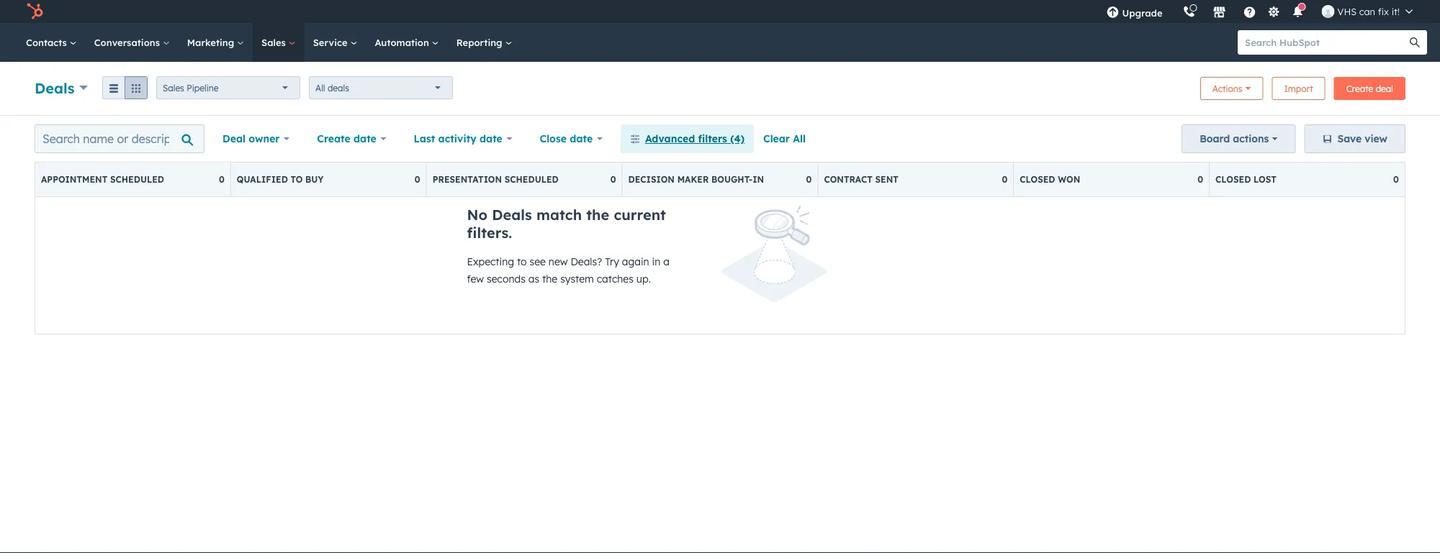 Task type: describe. For each thing, give the bounding box(es) containing it.
menu containing vhs can fix it!
[[1097, 0, 1423, 23]]

vhs
[[1338, 5, 1357, 17]]

sales pipeline button
[[156, 76, 300, 99]]

0 for qualified to buy
[[415, 174, 420, 185]]

the inside expecting to see new deals? try again in a few seconds as the system catches up.
[[542, 273, 558, 286]]

fix
[[1378, 5, 1389, 17]]

0 for presentation scheduled
[[611, 174, 616, 185]]

save
[[1338, 133, 1362, 145]]

reporting link
[[448, 23, 521, 62]]

in
[[652, 256, 661, 268]]

sales link
[[253, 23, 304, 62]]

new
[[549, 256, 568, 268]]

filters.
[[467, 224, 512, 242]]

expecting
[[467, 256, 514, 268]]

actions button
[[1201, 77, 1264, 100]]

0 for appointment scheduled
[[219, 174, 225, 185]]

deals inside the no deals match the current filters.
[[492, 206, 532, 224]]

hubspot image
[[26, 3, 43, 20]]

presentation
[[433, 174, 502, 185]]

service
[[313, 36, 350, 48]]

closed won
[[1020, 174, 1081, 185]]

sales pipeline
[[163, 82, 219, 93]]

create date
[[317, 133, 377, 145]]

board actions button
[[1182, 125, 1296, 153]]

help image
[[1244, 6, 1257, 19]]

decision
[[628, 174, 675, 185]]

contract sent
[[824, 174, 899, 185]]

vhs can fix it!
[[1338, 5, 1400, 17]]

contacts
[[26, 36, 70, 48]]

deal owner
[[223, 133, 280, 145]]

notifications button
[[1286, 0, 1311, 23]]

qualified to buy
[[237, 174, 324, 185]]

clear
[[764, 133, 790, 145]]

create for create deal
[[1347, 83, 1374, 94]]

sales for sales pipeline
[[163, 82, 184, 93]]

search image
[[1410, 37, 1420, 48]]

closed lost
[[1216, 174, 1277, 185]]

conversations link
[[86, 23, 178, 62]]

try
[[605, 256, 619, 268]]

advanced filters (4)
[[645, 133, 745, 145]]

date for close date
[[570, 133, 593, 145]]

automation
[[375, 36, 432, 48]]

import
[[1285, 83, 1314, 94]]

see
[[530, 256, 546, 268]]

match
[[537, 206, 582, 224]]

upgrade
[[1123, 7, 1163, 19]]

won
[[1058, 174, 1081, 185]]

close
[[540, 133, 567, 145]]

automation link
[[366, 23, 448, 62]]

group inside deals banner
[[102, 76, 148, 99]]

search button
[[1403, 30, 1428, 55]]

marketing link
[[178, 23, 253, 62]]

decision maker bought-in
[[628, 174, 764, 185]]

deal
[[1376, 83, 1394, 94]]

board actions
[[1200, 133, 1269, 145]]

deals
[[328, 82, 349, 93]]

calling icon image
[[1183, 6, 1196, 19]]

create date button
[[308, 125, 396, 153]]

contract
[[824, 174, 873, 185]]

lost
[[1254, 174, 1277, 185]]

again
[[622, 256, 649, 268]]

in
[[753, 174, 764, 185]]

create deal button
[[1334, 77, 1406, 100]]

all deals
[[316, 82, 349, 93]]

upgrade image
[[1107, 6, 1120, 19]]

system
[[560, 273, 594, 286]]

reporting
[[456, 36, 505, 48]]

terry turtle image
[[1322, 5, 1335, 18]]

(4)
[[731, 133, 745, 145]]

a
[[663, 256, 670, 268]]

last activity date button
[[404, 125, 522, 153]]

clear all
[[764, 133, 806, 145]]

board
[[1200, 133, 1230, 145]]

all inside 'all deals' popup button
[[316, 82, 325, 93]]

conversations
[[94, 36, 163, 48]]

scheduled for appointment scheduled
[[110, 174, 164, 185]]

bought-
[[712, 174, 753, 185]]



Task type: locate. For each thing, give the bounding box(es) containing it.
1 horizontal spatial scheduled
[[505, 174, 559, 185]]

0 horizontal spatial to
[[291, 174, 303, 185]]

1 vertical spatial sales
[[163, 82, 184, 93]]

0 for decision maker bought-in
[[806, 174, 812, 185]]

0 down the last
[[415, 174, 420, 185]]

date inside popup button
[[480, 133, 503, 145]]

create inside button
[[1347, 83, 1374, 94]]

0 left decision
[[611, 174, 616, 185]]

0 horizontal spatial scheduled
[[110, 174, 164, 185]]

Search HubSpot search field
[[1238, 30, 1415, 55]]

deal owner button
[[213, 125, 299, 153]]

sent
[[875, 174, 899, 185]]

no deals match the current filters.
[[467, 206, 666, 242]]

0 vertical spatial all
[[316, 82, 325, 93]]

0 for closed lost
[[1394, 174, 1399, 185]]

all deals button
[[309, 76, 453, 99]]

0 vertical spatial create
[[1347, 83, 1374, 94]]

pipeline
[[187, 82, 219, 93]]

5 0 from the left
[[1002, 174, 1008, 185]]

group
[[102, 76, 148, 99]]

to for qualified
[[291, 174, 303, 185]]

closed for closed lost
[[1216, 174, 1251, 185]]

0 horizontal spatial deals
[[35, 79, 75, 97]]

2 closed from the left
[[1216, 174, 1251, 185]]

date right activity
[[480, 133, 503, 145]]

1 horizontal spatial deals
[[492, 206, 532, 224]]

closed left lost
[[1216, 174, 1251, 185]]

0 for closed won
[[1198, 174, 1204, 185]]

all inside clear all button
[[793, 133, 806, 145]]

the right match on the left of page
[[586, 206, 610, 224]]

deals banner
[[35, 73, 1406, 101]]

scheduled for presentation scheduled
[[505, 174, 559, 185]]

appointment scheduled
[[41, 174, 164, 185]]

activity
[[438, 133, 477, 145]]

1 date from the left
[[354, 133, 377, 145]]

0 horizontal spatial sales
[[163, 82, 184, 93]]

7 0 from the left
[[1394, 174, 1399, 185]]

current
[[614, 206, 666, 224]]

1 0 from the left
[[219, 174, 225, 185]]

settings image
[[1268, 6, 1281, 19]]

can
[[1360, 5, 1376, 17]]

1 vertical spatial all
[[793, 133, 806, 145]]

0 for contract sent
[[1002, 174, 1008, 185]]

6 0 from the left
[[1198, 174, 1204, 185]]

it!
[[1392, 5, 1400, 17]]

help button
[[1238, 0, 1262, 23]]

last
[[414, 133, 435, 145]]

deals
[[35, 79, 75, 97], [492, 206, 532, 224]]

sales
[[261, 36, 289, 48], [163, 82, 184, 93]]

closed left won
[[1020, 174, 1056, 185]]

calling icon button
[[1177, 2, 1202, 21]]

1 closed from the left
[[1020, 174, 1056, 185]]

sales left service at the left of page
[[261, 36, 289, 48]]

date for create date
[[354, 133, 377, 145]]

import button
[[1272, 77, 1326, 100]]

2 horizontal spatial date
[[570, 133, 593, 145]]

1 vertical spatial create
[[317, 133, 351, 145]]

contacts link
[[17, 23, 86, 62]]

actions
[[1213, 83, 1243, 94]]

deals down the contacts link
[[35, 79, 75, 97]]

maker
[[678, 174, 709, 185]]

settings link
[[1265, 4, 1283, 19]]

0 horizontal spatial date
[[354, 133, 377, 145]]

create deal
[[1347, 83, 1394, 94]]

create
[[1347, 83, 1374, 94], [317, 133, 351, 145]]

create up buy
[[317, 133, 351, 145]]

up.
[[637, 273, 651, 286]]

1 horizontal spatial all
[[793, 133, 806, 145]]

2 0 from the left
[[415, 174, 420, 185]]

all left deals in the left top of the page
[[316, 82, 325, 93]]

marketing
[[187, 36, 237, 48]]

deals button
[[35, 77, 88, 98]]

3 0 from the left
[[611, 174, 616, 185]]

1 scheduled from the left
[[110, 174, 164, 185]]

all
[[316, 82, 325, 93], [793, 133, 806, 145]]

0 down save view button
[[1394, 174, 1399, 185]]

save view
[[1338, 133, 1388, 145]]

1 vertical spatial deals
[[492, 206, 532, 224]]

the right the as
[[542, 273, 558, 286]]

1 vertical spatial the
[[542, 273, 558, 286]]

catches
[[597, 273, 634, 286]]

0
[[219, 174, 225, 185], [415, 174, 420, 185], [611, 174, 616, 185], [806, 174, 812, 185], [1002, 174, 1008, 185], [1198, 174, 1204, 185], [1394, 174, 1399, 185]]

close date
[[540, 133, 593, 145]]

the
[[586, 206, 610, 224], [542, 273, 558, 286]]

no
[[467, 206, 488, 224]]

actions
[[1233, 133, 1269, 145]]

menu item
[[1173, 0, 1176, 23]]

all right clear
[[793, 133, 806, 145]]

advanced
[[645, 133, 695, 145]]

create inside popup button
[[317, 133, 351, 145]]

advanced filters (4) button
[[621, 125, 754, 153]]

2 date from the left
[[480, 133, 503, 145]]

0 left qualified
[[219, 174, 225, 185]]

deals right no
[[492, 206, 532, 224]]

1 horizontal spatial date
[[480, 133, 503, 145]]

0 vertical spatial sales
[[261, 36, 289, 48]]

0 left closed won
[[1002, 174, 1008, 185]]

date down 'all deals' popup button
[[354, 133, 377, 145]]

few
[[467, 273, 484, 286]]

clear all button
[[754, 125, 815, 153]]

to inside expecting to see new deals? try again in a few seconds as the system catches up.
[[517, 256, 527, 268]]

1 horizontal spatial closed
[[1216, 174, 1251, 185]]

save view button
[[1305, 125, 1406, 153]]

deals inside deals popup button
[[35, 79, 75, 97]]

scheduled
[[110, 174, 164, 185], [505, 174, 559, 185]]

Search name or description search field
[[35, 125, 205, 153]]

service link
[[304, 23, 366, 62]]

0 left the contract
[[806, 174, 812, 185]]

2 scheduled from the left
[[505, 174, 559, 185]]

seconds
[[487, 273, 526, 286]]

1 vertical spatial to
[[517, 256, 527, 268]]

0 vertical spatial to
[[291, 174, 303, 185]]

view
[[1365, 133, 1388, 145]]

create for create date
[[317, 133, 351, 145]]

0 horizontal spatial the
[[542, 273, 558, 286]]

filters
[[698, 133, 727, 145]]

to left see
[[517, 256, 527, 268]]

close date button
[[531, 125, 612, 153]]

date
[[354, 133, 377, 145], [480, 133, 503, 145], [570, 133, 593, 145]]

closed for closed won
[[1020, 174, 1056, 185]]

4 0 from the left
[[806, 174, 812, 185]]

deals?
[[571, 256, 602, 268]]

buy
[[305, 174, 324, 185]]

marketplaces image
[[1213, 6, 1226, 19]]

menu
[[1097, 0, 1423, 23]]

1 horizontal spatial to
[[517, 256, 527, 268]]

qualified
[[237, 174, 288, 185]]

hubspot link
[[17, 3, 54, 20]]

3 date from the left
[[570, 133, 593, 145]]

0 horizontal spatial all
[[316, 82, 325, 93]]

owner
[[249, 133, 280, 145]]

0 down board
[[1198, 174, 1204, 185]]

the inside the no deals match the current filters.
[[586, 206, 610, 224]]

create left deal
[[1347, 83, 1374, 94]]

vhs can fix it! button
[[1313, 0, 1422, 23]]

0 horizontal spatial create
[[317, 133, 351, 145]]

expecting to see new deals? try again in a few seconds as the system catches up.
[[467, 256, 670, 286]]

as
[[529, 273, 540, 286]]

1 horizontal spatial sales
[[261, 36, 289, 48]]

notifications image
[[1292, 6, 1305, 19]]

appointment
[[41, 174, 108, 185]]

to left buy
[[291, 174, 303, 185]]

1 horizontal spatial create
[[1347, 83, 1374, 94]]

to for expecting
[[517, 256, 527, 268]]

0 vertical spatial deals
[[35, 79, 75, 97]]

sales for sales
[[261, 36, 289, 48]]

1 horizontal spatial the
[[586, 206, 610, 224]]

last activity date
[[414, 133, 503, 145]]

deal
[[223, 133, 246, 145]]

scheduled up match on the left of page
[[505, 174, 559, 185]]

scheduled down search name or description search field
[[110, 174, 164, 185]]

0 horizontal spatial closed
[[1020, 174, 1056, 185]]

sales left pipeline at the top
[[163, 82, 184, 93]]

presentation scheduled
[[433, 174, 559, 185]]

sales inside popup button
[[163, 82, 184, 93]]

0 vertical spatial the
[[586, 206, 610, 224]]

marketplaces button
[[1205, 0, 1235, 23]]

date right close
[[570, 133, 593, 145]]



Task type: vqa. For each thing, say whether or not it's contained in the screenshot.
bottommost banner
no



